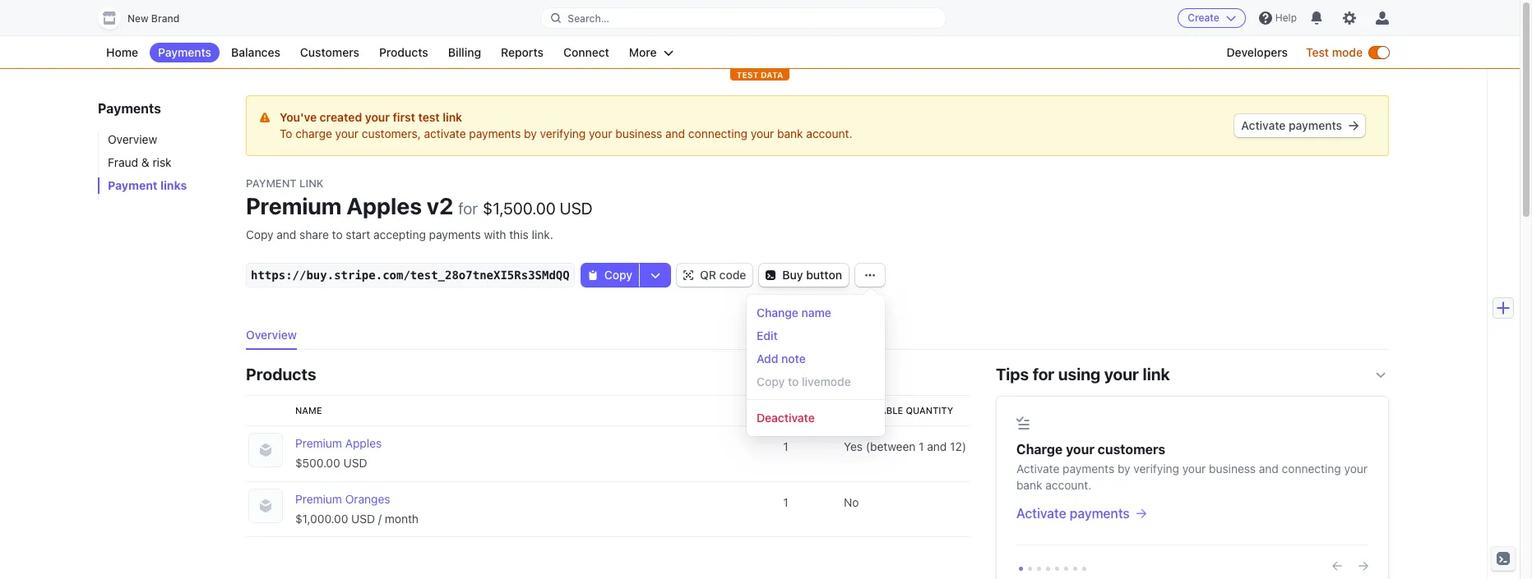 Task type: locate. For each thing, give the bounding box(es) containing it.
usd right the $500.00
[[343, 457, 367, 471]]

billing
[[448, 45, 481, 59]]

0 vertical spatial bank
[[777, 127, 803, 141]]

1 horizontal spatial overview
[[246, 328, 297, 342]]

payment for payment link premium apples v2 for $1,500.00 usd
[[246, 177, 297, 190]]

account.
[[806, 127, 853, 141], [1046, 479, 1092, 493]]

and
[[666, 127, 685, 141], [277, 228, 296, 242], [927, 440, 947, 454], [1259, 462, 1279, 476]]

0 horizontal spatial svg image
[[651, 271, 661, 281]]

0 vertical spatial activate
[[1242, 118, 1286, 132]]

buy button button
[[760, 264, 849, 287]]

brand
[[151, 12, 179, 25]]

overview for overview button
[[246, 328, 297, 342]]

0 vertical spatial by
[[524, 127, 537, 141]]

buy button
[[783, 268, 842, 282]]

svg image right the "copy" button
[[651, 271, 661, 281]]

1 horizontal spatial by
[[1118, 462, 1131, 476]]

payments link
[[150, 43, 220, 63]]

payments
[[1289, 118, 1342, 132], [469, 127, 521, 141], [429, 228, 481, 242], [1063, 462, 1115, 476], [1070, 507, 1130, 522]]

test mode
[[1306, 45, 1363, 59]]

premium down link
[[246, 192, 342, 220]]

1 horizontal spatial products
[[379, 45, 428, 59]]

products left billing on the top left of page
[[379, 45, 428, 59]]

payments down brand at the left top
[[158, 45, 211, 59]]

1 horizontal spatial for
[[1033, 365, 1055, 384]]

0 horizontal spatial copy
[[246, 228, 274, 242]]

1 vertical spatial activate
[[1017, 462, 1060, 476]]

verifying inside you've created your first test link to charge your customers, activate payments by verifying your business and connecting your bank account.
[[540, 127, 586, 141]]

0 horizontal spatial business
[[615, 127, 662, 141]]

1 vertical spatial business
[[1209, 462, 1256, 476]]

overview button
[[246, 324, 307, 350]]

new brand button
[[98, 7, 196, 30]]

new
[[127, 12, 149, 25]]

1 vertical spatial overview
[[246, 328, 297, 342]]

0 vertical spatial payments
[[158, 45, 211, 59]]

premium inside premium apples $500.00 usd
[[295, 437, 342, 451]]

0 vertical spatial activate payments link
[[1235, 114, 1365, 137]]

customers,
[[362, 127, 421, 141]]

connecting
[[688, 127, 748, 141], [1282, 462, 1341, 476]]

0 vertical spatial copy
[[246, 228, 274, 242]]

usd inside payment link premium apples v2 for $1,500.00 usd
[[560, 199, 593, 218]]

business inside you've created your first test link to charge your customers, activate payments by verifying your business and connecting your bank account.
[[615, 127, 662, 141]]

copy
[[246, 228, 274, 242], [604, 268, 633, 282]]

0 horizontal spatial by
[[524, 127, 537, 141]]

overview inside button
[[246, 328, 297, 342]]

bank down data
[[777, 127, 803, 141]]

0 horizontal spatial bank
[[777, 127, 803, 141]]

payment links
[[108, 178, 187, 192]]

apples up copy and share to start accepting payments with this link. at the left top of page
[[347, 192, 422, 220]]

2 quantity from the left
[[906, 406, 953, 416]]

bank inside charge your customers activate payments by verifying your business and connecting your bank account.
[[1017, 479, 1043, 493]]

0 horizontal spatial link
[[443, 110, 462, 124]]

1 horizontal spatial activate payments
[[1242, 118, 1342, 132]]

change
[[757, 306, 799, 320]]

0 horizontal spatial connecting
[[688, 127, 748, 141]]

payment left link
[[246, 177, 297, 190]]

apples
[[347, 192, 422, 220], [345, 437, 382, 451]]

activate payments link down 'test'
[[1235, 114, 1365, 137]]

overview for overview link
[[108, 132, 157, 146]]

business inside charge your customers activate payments by verifying your business and connecting your bank account.
[[1209, 462, 1256, 476]]

https://buy.stripe.com/test_28o7tnexi5rs3smdqq
[[251, 269, 570, 282]]

0 vertical spatial apples
[[347, 192, 422, 220]]

svg image inside buy button button
[[766, 271, 776, 281]]

1 vertical spatial by
[[1118, 462, 1131, 476]]

for right tips
[[1033, 365, 1055, 384]]

1 vertical spatial link
[[1143, 365, 1170, 384]]

1 vertical spatial account.
[[1046, 479, 1092, 493]]

1 vertical spatial bank
[[1017, 479, 1043, 493]]

payment links link
[[98, 178, 229, 194]]

payment
[[246, 177, 297, 190], [108, 178, 158, 192]]

activate inside charge your customers activate payments by verifying your business and connecting your bank account.
[[1017, 462, 1060, 476]]

1 vertical spatial verifying
[[1134, 462, 1180, 476]]

0 horizontal spatial payment
[[108, 178, 158, 192]]

1 svg image from the left
[[651, 271, 661, 281]]

svg image
[[651, 271, 661, 281], [865, 271, 875, 281]]

svg image for buy button
[[766, 271, 776, 281]]

0 vertical spatial premium
[[246, 192, 342, 220]]

0 horizontal spatial account.
[[806, 127, 853, 141]]

Search… search field
[[542, 8, 946, 28]]

1 horizontal spatial payment
[[246, 177, 297, 190]]

payment inside payment link premium apples v2 for $1,500.00 usd
[[246, 177, 297, 190]]

1 vertical spatial products
[[246, 365, 316, 384]]

reports link
[[493, 43, 552, 63]]

$1,000.00
[[295, 512, 348, 526]]

bank inside you've created your first test link to charge your customers, activate payments by verifying your business and connecting your bank account.
[[777, 127, 803, 141]]

adjustable
[[844, 406, 903, 416]]

svg image inside qr code "button"
[[684, 271, 693, 281]]

usd right $1,500.00
[[560, 199, 593, 218]]

balances link
[[223, 43, 289, 63]]

activate payments down 'test'
[[1242, 118, 1342, 132]]

1 left 'no' at bottom right
[[783, 496, 789, 510]]

premium
[[246, 192, 342, 220], [295, 437, 342, 451], [295, 493, 342, 507]]

activate payments link down charge your customers activate payments by verifying your business and connecting your bank account. on the right bottom of the page
[[1017, 504, 1369, 524]]

new brand
[[127, 12, 179, 25]]

adjustable quantity
[[844, 406, 953, 416]]

verifying inside charge your customers activate payments by verifying your business and connecting your bank account.
[[1134, 462, 1180, 476]]

0 horizontal spatial quantity
[[783, 406, 831, 416]]

link up activate
[[443, 110, 462, 124]]

(between
[[866, 440, 916, 454]]

account. inside charge your customers activate payments by verifying your business and connecting your bank account.
[[1046, 479, 1092, 493]]

0 vertical spatial connecting
[[688, 127, 748, 141]]

1 vertical spatial activate payments
[[1017, 507, 1130, 522]]

1 horizontal spatial bank
[[1017, 479, 1043, 493]]

copy for copy
[[604, 268, 633, 282]]

premium up the $500.00
[[295, 437, 342, 451]]

2 svg image from the left
[[865, 271, 875, 281]]

connect link
[[555, 43, 618, 63]]

more
[[629, 45, 657, 59]]

Search… text field
[[542, 8, 946, 28]]

0 vertical spatial usd
[[560, 199, 593, 218]]

payments
[[158, 45, 211, 59], [98, 101, 161, 116]]

1 horizontal spatial business
[[1209, 462, 1256, 476]]

2 vertical spatial premium
[[295, 493, 342, 507]]

activate
[[1242, 118, 1286, 132], [1017, 462, 1060, 476], [1017, 507, 1067, 522]]

link
[[443, 110, 462, 124], [1143, 365, 1170, 384]]

v2
[[427, 192, 454, 220]]

1 horizontal spatial copy
[[604, 268, 633, 282]]

products down overview button
[[246, 365, 316, 384]]

0 horizontal spatial for
[[458, 199, 478, 218]]

products link
[[371, 43, 437, 63]]

payment down fraud & risk
[[108, 178, 158, 192]]

test
[[418, 110, 440, 124]]

by down customers
[[1118, 462, 1131, 476]]

yes (between 1 and 12)
[[844, 440, 967, 454]]

1 vertical spatial premium
[[295, 437, 342, 451]]

1 for no
[[783, 496, 789, 510]]

quantity down add note "button"
[[783, 406, 831, 416]]

svg image right button
[[865, 271, 875, 281]]

svg image
[[1349, 121, 1359, 131], [588, 271, 598, 281], [684, 271, 693, 281], [766, 271, 776, 281]]

quantity
[[783, 406, 831, 416], [906, 406, 953, 416]]

svg image inside the "copy" button
[[588, 271, 598, 281]]

activate payments down charge
[[1017, 507, 1130, 522]]

payments inside you've created your first test link to charge your customers, activate payments by verifying your business and connecting your bank account.
[[469, 127, 521, 141]]

overview
[[108, 132, 157, 146], [246, 328, 297, 342]]

by
[[524, 127, 537, 141], [1118, 462, 1131, 476]]

1 down deactivate at the bottom
[[783, 440, 789, 454]]

0 vertical spatial account.
[[806, 127, 853, 141]]

$1,500.00
[[483, 199, 556, 218]]

1 vertical spatial copy
[[604, 268, 633, 282]]

bank
[[777, 127, 803, 141], [1017, 479, 1043, 493]]

copy and share to start accepting payments with this link.
[[246, 228, 553, 242]]

activate payments link
[[1235, 114, 1365, 137], [1017, 504, 1369, 524]]

0 vertical spatial verifying
[[540, 127, 586, 141]]

for right v2
[[458, 199, 478, 218]]

0 vertical spatial business
[[615, 127, 662, 141]]

balances
[[231, 45, 280, 59]]

2 vertical spatial usd
[[351, 512, 375, 526]]

0 vertical spatial overview
[[108, 132, 157, 146]]

bank down charge
[[1017, 479, 1043, 493]]

1 vertical spatial payments
[[98, 101, 161, 116]]

link right using
[[1143, 365, 1170, 384]]

with
[[484, 228, 506, 242]]

quantity up yes (between 1 and 12)
[[906, 406, 953, 416]]

1 horizontal spatial account.
[[1046, 479, 1092, 493]]

qr
[[700, 268, 716, 282]]

1 horizontal spatial verifying
[[1134, 462, 1180, 476]]

your
[[365, 110, 390, 124], [335, 127, 359, 141], [589, 127, 612, 141], [751, 127, 774, 141], [1104, 365, 1139, 384], [1066, 443, 1095, 457], [1183, 462, 1206, 476], [1345, 462, 1368, 476]]

1 horizontal spatial svg image
[[865, 271, 875, 281]]

premium inside premium oranges $1,000.00 usd / month
[[295, 493, 342, 507]]

0 vertical spatial link
[[443, 110, 462, 124]]

accepting
[[373, 228, 426, 242]]

account. inside you've created your first test link to charge your customers, activate payments by verifying your business and connecting your bank account.
[[806, 127, 853, 141]]

by inside you've created your first test link to charge your customers, activate payments by verifying your business and connecting your bank account.
[[524, 127, 537, 141]]

1 horizontal spatial connecting
[[1282, 462, 1341, 476]]

1 horizontal spatial quantity
[[906, 406, 953, 416]]

premium up $1,000.00
[[295, 493, 342, 507]]

by up $1,500.00
[[524, 127, 537, 141]]

copy inside button
[[604, 268, 633, 282]]

usd left /
[[351, 512, 375, 526]]

apples up oranges
[[345, 437, 382, 451]]

products
[[379, 45, 428, 59], [246, 365, 316, 384]]

help button
[[1253, 5, 1304, 31]]

you've created your first test link to charge your customers, activate payments by verifying your business and connecting your bank account.
[[280, 110, 853, 141]]

0 horizontal spatial overview
[[108, 132, 157, 146]]

usd inside premium oranges $1,000.00 usd / month
[[351, 512, 375, 526]]

first
[[393, 110, 415, 124]]

svg image inside activate payments link
[[1349, 121, 1359, 131]]

0 vertical spatial for
[[458, 199, 478, 218]]

1 vertical spatial apples
[[345, 437, 382, 451]]

activate payments
[[1242, 118, 1342, 132], [1017, 507, 1130, 522]]

1 vertical spatial connecting
[[1282, 462, 1341, 476]]

edit link
[[750, 325, 882, 348]]

payments up overview link
[[98, 101, 161, 116]]

1 vertical spatial usd
[[343, 457, 367, 471]]

buy
[[783, 268, 803, 282]]

svg image for activate payments
[[1349, 121, 1359, 131]]

payment for payment links
[[108, 178, 158, 192]]

1
[[783, 440, 789, 454], [919, 440, 924, 454], [783, 496, 789, 510]]

usd inside premium apples $500.00 usd
[[343, 457, 367, 471]]

connect
[[563, 45, 609, 59]]

this
[[509, 228, 529, 242]]

0 horizontal spatial verifying
[[540, 127, 586, 141]]

overview link
[[98, 132, 229, 148]]



Task type: vqa. For each thing, say whether or not it's contained in the screenshot.
Search…
yes



Task type: describe. For each thing, give the bounding box(es) containing it.
copy button
[[581, 264, 639, 287]]

for inside payment link premium apples v2 for $1,500.00 usd
[[458, 199, 478, 218]]

add note button
[[750, 348, 882, 371]]

link
[[300, 177, 324, 190]]

home
[[106, 45, 138, 59]]

charge
[[296, 127, 332, 141]]

0 vertical spatial products
[[379, 45, 428, 59]]

premium for premium oranges $1,000.00 usd / month
[[295, 493, 342, 507]]

created
[[320, 110, 362, 124]]

to
[[280, 127, 292, 141]]

name
[[295, 406, 322, 416]]

1 for yes (between 1 and 12)
[[783, 440, 789, 454]]

by inside charge your customers activate payments by verifying your business and connecting your bank account.
[[1118, 462, 1131, 476]]

fraud
[[108, 155, 138, 169]]

no
[[844, 496, 859, 510]]

apples inside premium apples $500.00 usd
[[345, 437, 382, 451]]

tips for using your link
[[996, 365, 1170, 384]]

share
[[300, 228, 329, 242]]

change name
[[757, 306, 832, 320]]

test
[[737, 70, 759, 80]]

add
[[757, 352, 779, 366]]

svg image for copy
[[588, 271, 598, 281]]

qr code button
[[677, 264, 753, 287]]

developers link
[[1219, 43, 1296, 63]]

add note
[[757, 352, 806, 366]]

apples inside payment link premium apples v2 for $1,500.00 usd
[[347, 192, 422, 220]]

to
[[332, 228, 343, 242]]

charge
[[1017, 443, 1063, 457]]

premium apples $500.00 usd
[[295, 437, 382, 471]]

0 horizontal spatial products
[[246, 365, 316, 384]]

copy for copy and share to start accepting payments with this link.
[[246, 228, 274, 242]]

oranges
[[345, 493, 390, 507]]

change name button
[[750, 302, 882, 325]]

start
[[346, 228, 370, 242]]

link inside you've created your first test link to charge your customers, activate payments by verifying your business and connecting your bank account.
[[443, 110, 462, 124]]

reports
[[501, 45, 544, 59]]

create
[[1188, 12, 1220, 24]]

month
[[385, 512, 419, 526]]

premium inside payment link premium apples v2 for $1,500.00 usd
[[246, 192, 342, 220]]

premium for premium apples $500.00 usd
[[295, 437, 342, 451]]

risk
[[153, 155, 172, 169]]

2 vertical spatial activate
[[1017, 507, 1067, 522]]

customers link
[[292, 43, 368, 63]]

test
[[1306, 45, 1329, 59]]

fraud & risk link
[[98, 155, 229, 171]]

connecting inside charge your customers activate payments by verifying your business and connecting your bank account.
[[1282, 462, 1341, 476]]

qr code
[[700, 268, 746, 282]]

1 quantity from the left
[[783, 406, 831, 416]]

billing link
[[440, 43, 489, 63]]

data
[[761, 70, 783, 80]]

svg image for qr code
[[684, 271, 693, 281]]

using
[[1058, 365, 1101, 384]]

note
[[782, 352, 806, 366]]

deactivate
[[757, 411, 815, 425]]

tips
[[996, 365, 1029, 384]]

customers
[[300, 45, 359, 59]]

code
[[719, 268, 746, 282]]

button
[[806, 268, 842, 282]]

premium oranges $1,000.00 usd / month
[[295, 493, 419, 526]]

edit
[[757, 329, 778, 343]]

0 vertical spatial activate payments
[[1242, 118, 1342, 132]]

usd for oranges
[[351, 512, 375, 526]]

1 vertical spatial activate payments link
[[1017, 504, 1369, 524]]

payments inside charge your customers activate payments by verifying your business and connecting your bank account.
[[1063, 462, 1115, 476]]

connecting inside you've created your first test link to charge your customers, activate payments by verifying your business and connecting your bank account.
[[688, 127, 748, 141]]

/
[[378, 512, 382, 526]]

and inside charge your customers activate payments by verifying your business and connecting your bank account.
[[1259, 462, 1279, 476]]

and inside you've created your first test link to charge your customers, activate payments by verifying your business and connecting your bank account.
[[666, 127, 685, 141]]

1 right (between on the right bottom of the page
[[919, 440, 924, 454]]

payment link premium apples v2 for $1,500.00 usd
[[246, 177, 593, 220]]

0 horizontal spatial activate payments
[[1017, 507, 1130, 522]]

create button
[[1178, 8, 1246, 28]]

https://buy.stripe.com/test_28o7tnexi5rs3smdqq button
[[251, 267, 570, 284]]

home link
[[98, 43, 146, 63]]

more button
[[621, 43, 682, 63]]

1 vertical spatial for
[[1033, 365, 1055, 384]]

$500.00
[[295, 457, 340, 471]]

mode
[[1332, 45, 1363, 59]]

activate
[[424, 127, 466, 141]]

search…
[[568, 12, 610, 24]]

usd for apples
[[343, 457, 367, 471]]

test data
[[737, 70, 783, 80]]

&
[[141, 155, 149, 169]]

deactivate button
[[750, 407, 882, 430]]

12)
[[950, 440, 967, 454]]

you've
[[280, 110, 317, 124]]

link.
[[532, 228, 553, 242]]

developers
[[1227, 45, 1288, 59]]

name
[[802, 306, 832, 320]]

customers
[[1098, 443, 1166, 457]]

fraud & risk
[[108, 155, 172, 169]]

1 horizontal spatial link
[[1143, 365, 1170, 384]]

help
[[1276, 12, 1297, 24]]



